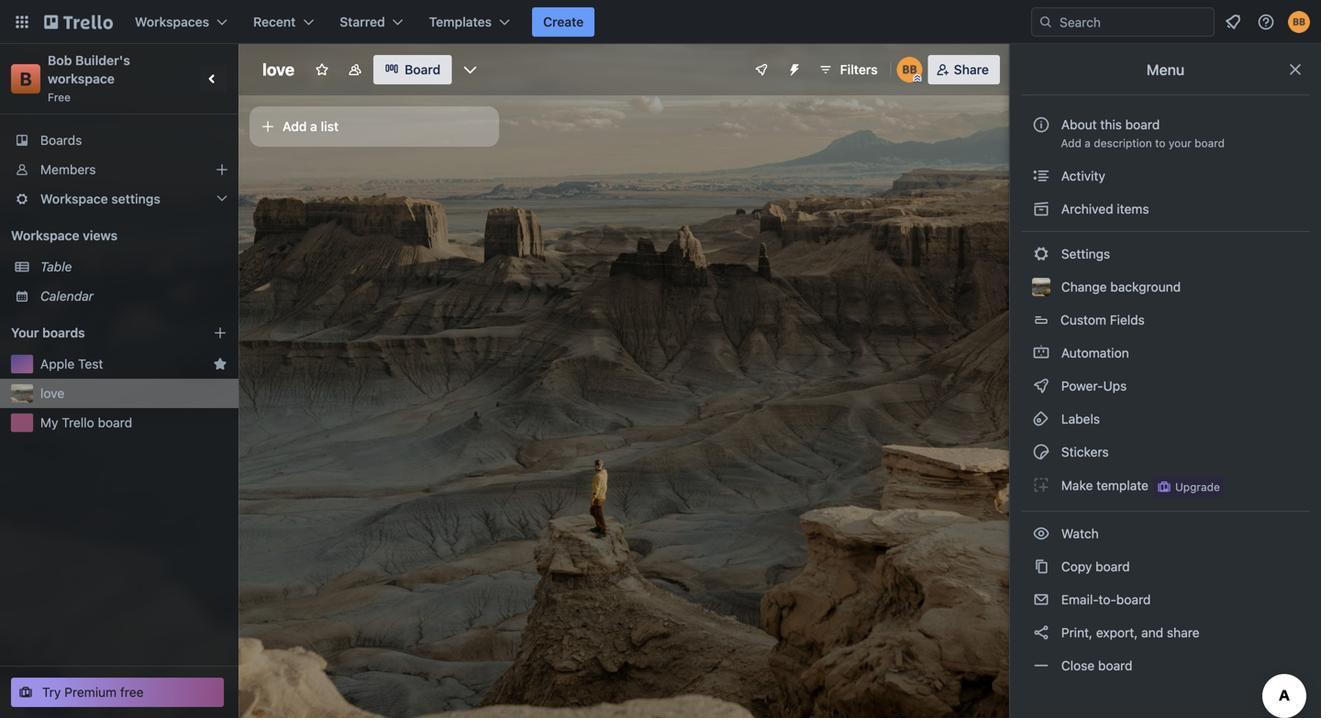 Task type: locate. For each thing, give the bounding box(es) containing it.
customize views image
[[461, 61, 479, 79]]

views
[[83, 228, 118, 243]]

starred button
[[329, 7, 415, 37]]

bob builder (bobbuilder40) image right open information menu icon
[[1289, 11, 1311, 33]]

archived
[[1062, 201, 1114, 217]]

copy board link
[[1022, 553, 1311, 582]]

sm image inside print, export, and share link
[[1033, 624, 1051, 643]]

sm image for activity
[[1033, 167, 1051, 185]]

board link
[[374, 55, 452, 84]]

sm image for copy board
[[1033, 558, 1051, 576]]

b
[[20, 68, 32, 89]]

a inside the about this board add a description to your board
[[1085, 137, 1091, 150]]

5 sm image from the top
[[1033, 410, 1051, 429]]

1 vertical spatial workspace
[[11, 228, 79, 243]]

bob builder (bobbuilder40) image right filters
[[897, 57, 923, 83]]

sm image
[[1033, 200, 1051, 218], [1033, 245, 1051, 263], [1033, 344, 1051, 363], [1033, 377, 1051, 396], [1033, 410, 1051, 429], [1033, 525, 1051, 543], [1033, 558, 1051, 576], [1033, 591, 1051, 609]]

sm image left email-
[[1033, 591, 1051, 609]]

copy board
[[1058, 559, 1131, 575]]

make
[[1062, 478, 1094, 494]]

labels
[[1058, 412, 1101, 427]]

workspace for workspace views
[[11, 228, 79, 243]]

sm image left make
[[1033, 476, 1051, 495]]

sm image for automation
[[1033, 344, 1051, 363]]

7 sm image from the top
[[1033, 558, 1051, 576]]

sm image for make template
[[1033, 476, 1051, 495]]

premium
[[64, 685, 117, 700]]

1 horizontal spatial bob builder (bobbuilder40) image
[[1289, 11, 1311, 33]]

workspace down members
[[40, 191, 108, 207]]

power-ups
[[1058, 379, 1131, 394]]

sm image inside copy board link
[[1033, 558, 1051, 576]]

sm image left copy
[[1033, 558, 1051, 576]]

share button
[[929, 55, 1001, 84]]

custom fields
[[1061, 313, 1145, 328]]

sm image inside activity link
[[1033, 167, 1051, 185]]

add
[[283, 119, 307, 134], [1061, 137, 1082, 150]]

archived items
[[1058, 201, 1150, 217]]

0 horizontal spatial add
[[283, 119, 307, 134]]

templates button
[[418, 7, 521, 37]]

Search field
[[1054, 8, 1214, 36]]

sm image for stickers
[[1033, 443, 1051, 462]]

1 vertical spatial add
[[1061, 137, 1082, 150]]

description
[[1094, 137, 1153, 150]]

menu
[[1147, 61, 1185, 78]]

love inside 'board name' text field
[[263, 60, 295, 79]]

your
[[11, 325, 39, 341]]

1 sm image from the top
[[1033, 200, 1051, 218]]

workspaces
[[135, 14, 209, 29]]

4 sm image from the top
[[1033, 624, 1051, 643]]

filters button
[[813, 55, 884, 84]]

3 sm image from the top
[[1033, 344, 1051, 363]]

sm image inside close board link
[[1033, 657, 1051, 676]]

sm image left the watch
[[1033, 525, 1051, 543]]

1 horizontal spatial a
[[1085, 137, 1091, 150]]

1 vertical spatial bob builder (bobbuilder40) image
[[897, 57, 923, 83]]

sm image left labels
[[1033, 410, 1051, 429]]

recent button
[[242, 7, 325, 37]]

add left the list
[[283, 119, 307, 134]]

0 horizontal spatial a
[[310, 119, 317, 134]]

0 vertical spatial workspace
[[40, 191, 108, 207]]

workspace inside 'workspace settings' dropdown button
[[40, 191, 108, 207]]

a left the list
[[310, 119, 317, 134]]

activity
[[1058, 168, 1106, 184]]

add a list
[[283, 119, 339, 134]]

5 sm image from the top
[[1033, 657, 1051, 676]]

add down about
[[1061, 137, 1082, 150]]

power-ups link
[[1022, 372, 1311, 401]]

bob builder's workspace link
[[48, 53, 134, 86]]

0 vertical spatial add
[[283, 119, 307, 134]]

sm image inside "archived items" link
[[1033, 200, 1051, 218]]

settings link
[[1022, 240, 1311, 269]]

sm image
[[1033, 167, 1051, 185], [1033, 443, 1051, 462], [1033, 476, 1051, 495], [1033, 624, 1051, 643], [1033, 657, 1051, 676]]

make template
[[1058, 478, 1149, 494]]

members link
[[0, 155, 239, 185]]

sm image inside email-to-board link
[[1033, 591, 1051, 609]]

sm image inside labels link
[[1033, 410, 1051, 429]]

1 sm image from the top
[[1033, 167, 1051, 185]]

6 sm image from the top
[[1033, 525, 1051, 543]]

sm image left activity
[[1033, 167, 1051, 185]]

a down about
[[1085, 137, 1091, 150]]

sm image left power-
[[1033, 377, 1051, 396]]

sm image inside stickers link
[[1033, 443, 1051, 462]]

sm image inside the automation link
[[1033, 344, 1051, 363]]

change
[[1062, 280, 1108, 295]]

free
[[48, 91, 71, 104]]

a
[[310, 119, 317, 134], [1085, 137, 1091, 150]]

love link
[[40, 385, 228, 403]]

sm image left archived
[[1033, 200, 1051, 218]]

3 sm image from the top
[[1033, 476, 1051, 495]]

0 vertical spatial bob builder (bobbuilder40) image
[[1289, 11, 1311, 33]]

board up print, export, and share
[[1117, 593, 1151, 608]]

email-to-board
[[1058, 593, 1151, 608]]

close
[[1062, 659, 1095, 674]]

0 vertical spatial love
[[263, 60, 295, 79]]

bob builder (bobbuilder40) image
[[1289, 11, 1311, 33], [897, 57, 923, 83]]

share
[[954, 62, 990, 77]]

workspace views
[[11, 228, 118, 243]]

add a list button
[[250, 106, 499, 147]]

stickers
[[1058, 445, 1109, 460]]

automation image
[[780, 55, 806, 81]]

sm image left the settings
[[1033, 245, 1051, 263]]

board
[[405, 62, 441, 77]]

table
[[40, 259, 72, 274]]

sm image inside settings link
[[1033, 245, 1051, 263]]

0 horizontal spatial love
[[40, 386, 64, 401]]

bob
[[48, 53, 72, 68]]

sm image left automation
[[1033, 344, 1051, 363]]

love left star or unstar board icon
[[263, 60, 295, 79]]

1 horizontal spatial love
[[263, 60, 295, 79]]

this member is an admin of this board. image
[[914, 74, 922, 83]]

sm image inside 'watch' link
[[1033, 525, 1051, 543]]

calendar
[[40, 289, 94, 304]]

sm image left print, at bottom
[[1033, 624, 1051, 643]]

board
[[1126, 117, 1160, 132], [1195, 137, 1225, 150], [98, 415, 132, 431], [1096, 559, 1131, 575], [1117, 593, 1151, 608], [1099, 659, 1133, 674]]

trello
[[62, 415, 94, 431]]

love
[[263, 60, 295, 79], [40, 386, 64, 401]]

2 sm image from the top
[[1033, 443, 1051, 462]]

board down export,
[[1099, 659, 1133, 674]]

boards
[[42, 325, 85, 341]]

sm image left stickers
[[1033, 443, 1051, 462]]

Board name text field
[[253, 55, 304, 84]]

close board link
[[1022, 652, 1311, 681]]

fields
[[1110, 313, 1145, 328]]

sm image inside power-ups link
[[1033, 377, 1051, 396]]

0 vertical spatial a
[[310, 119, 317, 134]]

workspace navigation collapse icon image
[[200, 66, 226, 92]]

sm image for watch
[[1033, 525, 1051, 543]]

boards
[[40, 133, 82, 148]]

2 sm image from the top
[[1033, 245, 1051, 263]]

workspace up table in the left of the page
[[11, 228, 79, 243]]

board right your
[[1195, 137, 1225, 150]]

stickers link
[[1022, 438, 1311, 467]]

try premium free
[[42, 685, 144, 700]]

love up my
[[40, 386, 64, 401]]

my
[[40, 415, 58, 431]]

0 notifications image
[[1223, 11, 1245, 33]]

8 sm image from the top
[[1033, 591, 1051, 609]]

1 horizontal spatial add
[[1061, 137, 1082, 150]]

4 sm image from the top
[[1033, 377, 1051, 396]]

sm image left close
[[1033, 657, 1051, 676]]

back to home image
[[44, 7, 113, 37]]

settings
[[111, 191, 160, 207]]

create button
[[532, 7, 595, 37]]

1 vertical spatial a
[[1085, 137, 1091, 150]]

list
[[321, 119, 339, 134]]



Task type: vqa. For each thing, say whether or not it's contained in the screenshot.
Starred
yes



Task type: describe. For each thing, give the bounding box(es) containing it.
b link
[[11, 64, 40, 94]]

custom
[[1061, 313, 1107, 328]]

export,
[[1097, 626, 1138, 641]]

1 vertical spatial love
[[40, 386, 64, 401]]

add board image
[[213, 326, 228, 341]]

to
[[1156, 137, 1166, 150]]

upgrade
[[1176, 481, 1221, 494]]

search image
[[1039, 15, 1054, 29]]

create
[[543, 14, 584, 29]]

email-to-board link
[[1022, 586, 1311, 615]]

sm image for settings
[[1033, 245, 1051, 263]]

board down love link
[[98, 415, 132, 431]]

upgrade button
[[1154, 476, 1224, 498]]

sm image for close board
[[1033, 657, 1051, 676]]

print, export, and share
[[1058, 626, 1200, 641]]

this
[[1101, 117, 1123, 132]]

calendar link
[[40, 287, 228, 306]]

open information menu image
[[1258, 13, 1276, 31]]

apple test
[[40, 357, 103, 372]]

sm image for archived items
[[1033, 200, 1051, 218]]

try premium free button
[[11, 678, 224, 708]]

sm image for print, export, and share
[[1033, 624, 1051, 643]]

automation
[[1058, 346, 1130, 361]]

0 horizontal spatial bob builder (bobbuilder40) image
[[897, 57, 923, 83]]

bob builder's workspace free
[[48, 53, 134, 104]]

workspace
[[48, 71, 115, 86]]

power ups image
[[754, 62, 769, 77]]

and
[[1142, 626, 1164, 641]]

power-
[[1062, 379, 1104, 394]]

change background
[[1058, 280, 1181, 295]]

email-
[[1062, 593, 1099, 608]]

members
[[40, 162, 96, 177]]

my trello board link
[[40, 414, 228, 432]]

try
[[42, 685, 61, 700]]

test
[[78, 357, 103, 372]]

builder's
[[75, 53, 130, 68]]

star or unstar board image
[[315, 62, 330, 77]]

about this board add a description to your board
[[1061, 117, 1225, 150]]

activity link
[[1022, 162, 1311, 191]]

workspace settings
[[40, 191, 160, 207]]

templates
[[429, 14, 492, 29]]

to-
[[1099, 593, 1117, 608]]

add inside the about this board add a description to your board
[[1061, 137, 1082, 150]]

automation link
[[1022, 339, 1311, 368]]

your boards with 3 items element
[[11, 322, 185, 344]]

change background link
[[1022, 273, 1311, 302]]

recent
[[253, 14, 296, 29]]

add inside button
[[283, 119, 307, 134]]

sm image for labels
[[1033, 410, 1051, 429]]

about
[[1062, 117, 1097, 132]]

close board
[[1058, 659, 1133, 674]]

starred icon image
[[213, 357, 228, 372]]

sm image for email-to-board
[[1033, 591, 1051, 609]]

workspace visible image
[[348, 62, 363, 77]]

print,
[[1062, 626, 1093, 641]]

labels link
[[1022, 405, 1311, 434]]

workspace for workspace settings
[[40, 191, 108, 207]]

settings
[[1058, 246, 1111, 262]]

apple
[[40, 357, 75, 372]]

print, export, and share link
[[1022, 619, 1311, 648]]

table link
[[40, 258, 228, 276]]

your
[[1169, 137, 1192, 150]]

background
[[1111, 280, 1181, 295]]

archived items link
[[1022, 195, 1311, 224]]

sm image for power-ups
[[1033, 377, 1051, 396]]

boards link
[[0, 126, 239, 155]]

watch link
[[1022, 520, 1311, 549]]

workspace settings button
[[0, 185, 239, 214]]

share
[[1168, 626, 1200, 641]]

workspaces button
[[124, 7, 239, 37]]

ups
[[1104, 379, 1127, 394]]

board up 'to'
[[1126, 117, 1160, 132]]

your boards
[[11, 325, 85, 341]]

apple test link
[[40, 355, 206, 374]]

board up to-
[[1096, 559, 1131, 575]]

template
[[1097, 478, 1149, 494]]

primary element
[[0, 0, 1322, 44]]

copy
[[1062, 559, 1093, 575]]

my trello board
[[40, 415, 132, 431]]

watch
[[1058, 526, 1103, 542]]

starred
[[340, 14, 385, 29]]

custom fields button
[[1022, 306, 1311, 335]]

items
[[1117, 201, 1150, 217]]

filters
[[841, 62, 878, 77]]

free
[[120, 685, 144, 700]]

a inside button
[[310, 119, 317, 134]]



